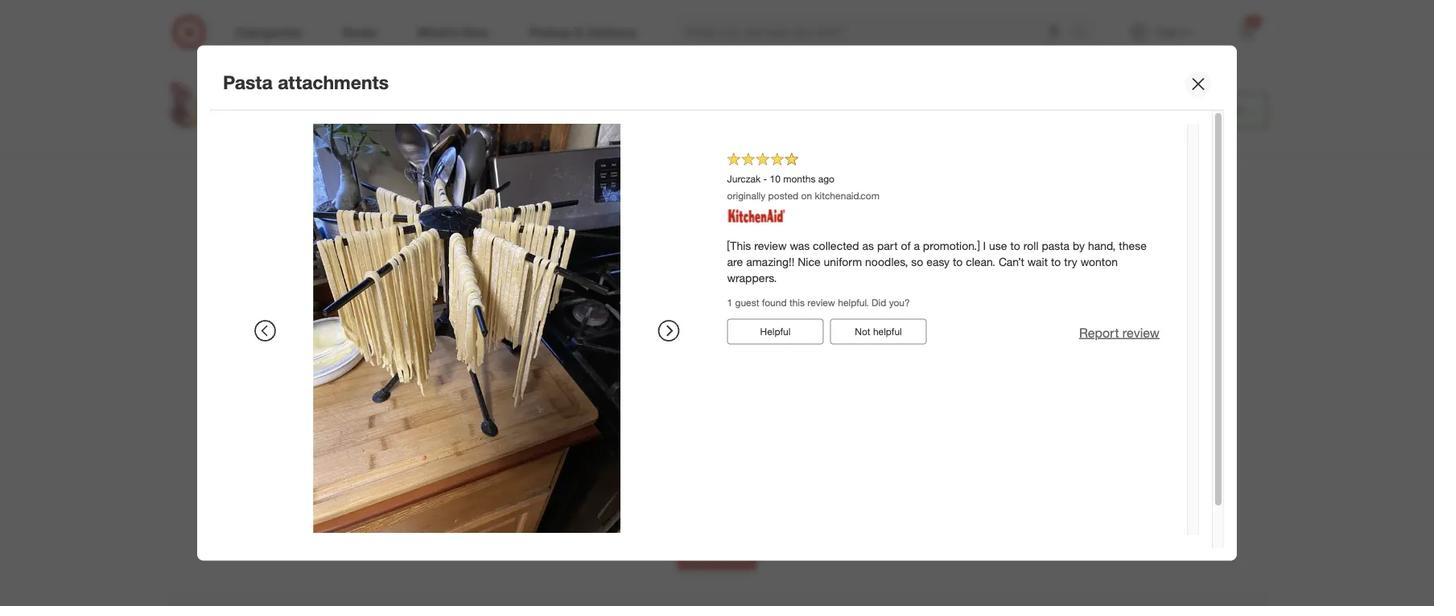 Task type: vqa. For each thing, say whether or not it's contained in the screenshot.
using.
no



Task type: locate. For each thing, give the bounding box(es) containing it.
stars
[[445, 185, 466, 197], [445, 200, 466, 212], [445, 215, 466, 227], [445, 230, 466, 242]]

star
[[448, 246, 464, 258], [752, 247, 771, 261]]

1 stars from the top
[[445, 185, 466, 197]]

1 guest found this review helpful. did you?
[[727, 296, 910, 308]]

0 horizontal spatial star
[[448, 246, 464, 258]]

1 vertical spatial 4
[[437, 200, 442, 212]]

1 down "2"
[[439, 246, 445, 258]]

2 out from the left
[[576, 318, 593, 333]]

a up "so" at the right top of page
[[914, 238, 920, 252]]

509 down 3pc on the top left of the page
[[320, 123, 338, 137]]

stars down "4 stars"
[[445, 215, 466, 227]]

ease of use out of 5
[[818, 302, 880, 333]]

1 horizontal spatial pasta
[[341, 99, 375, 115]]

quality
[[456, 302, 494, 316]]

)
[[1165, 104, 1167, 116]]

4
[[365, 123, 371, 138], [437, 200, 442, 212]]

review right this
[[808, 296, 835, 308]]

to
[[1011, 238, 1020, 252], [953, 254, 963, 268], [1051, 254, 1061, 268], [726, 302, 737, 316]]

0 horizontal spatial a
[[711, 552, 717, 564]]

509 up wrappers.
[[730, 247, 748, 261]]

0 vertical spatial pasta
[[223, 71, 273, 94]]

0 horizontal spatial sponsored link
[[176, 0, 308, 16]]

1 vertical spatial a
[[711, 552, 717, 564]]

star down 2 stars
[[448, 246, 464, 258]]

4 up 3 on the top left
[[437, 200, 442, 212]]

pasta right 3pc on the top left of the page
[[341, 99, 375, 115]]

of down quality
[[475, 318, 485, 333]]

star for 509
[[752, 247, 771, 261]]

0 vertical spatial 4
[[365, 123, 371, 138]]

out inside ease of use out of 5
[[818, 318, 834, 333]]

5 inside quality out of 5
[[488, 318, 494, 333]]

shop
[[244, 78, 274, 94]]

5 inside easy to clean out of 5
[[729, 318, 736, 333]]

a inside button
[[711, 552, 717, 564]]

1 horizontal spatial a
[[914, 238, 920, 252]]

0 horizontal spatial &
[[418, 99, 427, 115]]

of right ease
[[847, 302, 858, 316]]

1 horizontal spatial use
[[989, 238, 1007, 252]]

% left the off
[[1142, 104, 1151, 116]]

of
[[901, 238, 911, 252], [847, 302, 858, 316], [475, 318, 485, 333], [596, 318, 605, 333], [716, 318, 726, 333], [837, 318, 847, 333]]

not helpful
[[855, 326, 902, 338]]

helpful.
[[838, 296, 869, 308]]

of inside easy to clean out of 5
[[716, 318, 726, 333]]

of down ease
[[837, 318, 847, 333]]

1 vertical spatial use
[[861, 302, 880, 316]]

pasta
[[223, 71, 273, 94], [341, 99, 375, 115]]

- inside "shop all kitchenaid kitchenaid 3pc pasta roller & cutter set - ksmpra"
[[497, 99, 502, 115]]

to left clean on the right of page
[[726, 302, 737, 316]]

0 vertical spatial 1
[[439, 246, 445, 258]]

1 for 1 star
[[439, 246, 445, 258]]

of right part
[[901, 238, 911, 252]]

easy inside [this review was collected as part of a promotion.] i use to roll pasta by hand, these are amazing!! nice uniform noodles, so easy to clean. can't wait to try wonton wrappers.
[[927, 254, 950, 268]]

0 horizontal spatial sponsored
[[176, 4, 224, 16]]

4 stars from the top
[[445, 230, 466, 242]]

sponsored link
[[176, 0, 308, 16], [669, 0, 801, 14], [997, 0, 1129, 16]]

of down value
[[596, 318, 605, 333]]

stars up "4 stars"
[[445, 185, 466, 197]]

0 horizontal spatial easy
[[697, 302, 723, 316]]

2 stars from the top
[[445, 200, 466, 212]]

1 horizontal spatial 4
[[437, 200, 442, 212]]

& up jurczak
[[736, 129, 749, 152]]

to down promotion.]
[[953, 254, 963, 268]]

not
[[855, 326, 871, 338]]

value
[[576, 302, 605, 316]]

1 horizontal spatial sponsored link
[[669, 0, 801, 14]]

0 vertical spatial -
[[497, 99, 502, 115]]

0 horizontal spatial 1
[[439, 246, 445, 258]]

& inside "shop all kitchenaid kitchenaid 3pc pasta roller & cutter set - ksmpra"
[[418, 99, 427, 115]]

3 sponsored link from the left
[[997, 0, 1129, 16]]

5 inside ease of use out of 5
[[850, 318, 856, 333]]

-
[[497, 99, 502, 115], [763, 173, 767, 185]]

guest ratings & reviews
[[607, 129, 828, 152]]

attachments
[[278, 71, 389, 94]]

1 vertical spatial %
[[851, 230, 864, 245]]

0 horizontal spatial 509
[[320, 123, 338, 137]]

2 horizontal spatial sponsored
[[997, 4, 1045, 16]]

1 horizontal spatial sponsored
[[669, 2, 717, 14]]

0 horizontal spatial %
[[851, 230, 864, 245]]

1
[[439, 246, 445, 258], [727, 296, 733, 308]]

star right [this
[[752, 247, 771, 261]]

0 horizontal spatial use
[[861, 302, 880, 316]]

pasta inside dialog
[[223, 71, 273, 94]]

are
[[727, 254, 743, 268]]

% inside 100 % would recommend 67 recommendations
[[851, 230, 864, 245]]

report
[[1079, 325, 1119, 340]]

easy inside easy to clean out of 5
[[697, 302, 723, 316]]

helpful
[[760, 326, 791, 338]]

promotion.]
[[923, 238, 980, 252]]

review up "amazing!!"
[[754, 238, 787, 252]]

kitchenaid down all
[[244, 99, 311, 115]]

0 vertical spatial %
[[1142, 104, 1151, 116]]

stars down 3 stars at the top of page
[[445, 230, 466, 242]]

1 horizontal spatial &
[[736, 129, 749, 152]]

1 horizontal spatial -
[[763, 173, 767, 185]]

not helpful button
[[830, 319, 927, 344]]

4 for 4 stars
[[437, 200, 442, 212]]

of left helpful
[[716, 318, 726, 333]]

kitchenaid up 3pc on the top left of the page
[[294, 78, 357, 94]]

4 left questions
[[365, 123, 371, 138]]

use right i
[[989, 238, 1007, 252]]

out inside easy to clean out of 5
[[697, 318, 713, 333]]

4 out from the left
[[818, 318, 834, 333]]

4 questions
[[365, 123, 425, 138]]

collected
[[813, 238, 859, 252]]

a right write
[[711, 552, 717, 564]]

- left 10 on the right of page
[[763, 173, 767, 185]]

0 vertical spatial &
[[418, 99, 427, 115]]

of inside value out of 5
[[596, 318, 605, 333]]

%
[[1142, 104, 1151, 116], [851, 230, 864, 245]]

1 vertical spatial pasta
[[341, 99, 375, 115]]

stars for 4 stars
[[445, 200, 466, 212]]

1 vertical spatial easy
[[697, 302, 723, 316]]

kitchenaid.com
[[815, 190, 880, 202]]

use up the not
[[861, 302, 880, 316]]

3pc
[[315, 99, 337, 115]]

509 for 509 star ratings
[[730, 247, 748, 261]]

jurczak
[[727, 173, 761, 185]]

509
[[320, 123, 338, 137], [730, 247, 748, 261]]

1 vertical spatial 1
[[727, 296, 733, 308]]

questions
[[374, 123, 425, 138]]

0 horizontal spatial pasta
[[223, 71, 273, 94]]

sponsored
[[669, 2, 717, 14], [176, 4, 224, 16], [997, 4, 1045, 16]]

0 vertical spatial 509
[[320, 123, 338, 137]]

4.6
[[746, 184, 791, 224]]

0 horizontal spatial 4
[[365, 123, 371, 138]]

1 sponsored link from the left
[[176, 0, 308, 16]]

0 vertical spatial a
[[914, 238, 920, 252]]

1 out from the left
[[456, 318, 472, 333]]

0 vertical spatial kitchenaid
[[294, 78, 357, 94]]

1 vertical spatial 509
[[730, 247, 748, 261]]

1 horizontal spatial star
[[752, 247, 771, 261]]

recommend
[[908, 230, 981, 245]]

roll
[[1024, 238, 1039, 252]]

1 vertical spatial -
[[763, 173, 767, 185]]

stars up 3 stars at the top of page
[[445, 200, 466, 212]]

easy left guest
[[697, 302, 723, 316]]

0 horizontal spatial -
[[497, 99, 502, 115]]

% up 67
[[851, 230, 864, 245]]

review right write
[[720, 552, 750, 564]]

write
[[685, 552, 709, 564]]

report review button
[[1079, 324, 1160, 342]]

all
[[278, 78, 291, 94]]

(
[[1128, 104, 1131, 116]]

4 stars
[[437, 200, 466, 212]]

out
[[456, 318, 472, 333], [576, 318, 593, 333], [697, 318, 713, 333], [818, 318, 834, 333]]

easy right "so" at the right top of page
[[927, 254, 950, 268]]

review inside "button"
[[1123, 325, 1160, 340]]

1 left guest
[[727, 296, 733, 308]]

report review
[[1079, 325, 1160, 340]]

to inside easy to clean out of 5
[[726, 302, 737, 316]]

kitchenaid
[[294, 78, 357, 94], [244, 99, 311, 115]]

use
[[989, 238, 1007, 252], [861, 302, 880, 316]]

review right report
[[1123, 325, 1160, 340]]

helpful button
[[727, 319, 824, 344]]

4 questions link
[[358, 121, 425, 140]]

0 vertical spatial use
[[989, 238, 1007, 252]]

1 horizontal spatial 1
[[727, 296, 733, 308]]

2 horizontal spatial sponsored link
[[997, 0, 1129, 16]]

ago
[[818, 173, 835, 185]]

a inside [this review was collected as part of a promotion.] i use to roll pasta by hand, these are amazing!! nice uniform noodles, so easy to clean. can't wait to try wonton wrappers.
[[914, 238, 920, 252]]

1 horizontal spatial easy
[[927, 254, 950, 268]]

3 stars from the top
[[445, 215, 466, 227]]

1 inside pasta attachments dialog
[[727, 296, 733, 308]]

1 horizontal spatial %
[[1142, 104, 1151, 116]]

0 vertical spatial easy
[[927, 254, 950, 268]]

pasta left all
[[223, 71, 273, 94]]

- right set
[[497, 99, 502, 115]]

pasta attachments
[[223, 71, 389, 94]]

5
[[437, 185, 442, 197], [488, 318, 494, 333], [609, 318, 615, 333], [729, 318, 736, 333], [850, 318, 856, 333]]

roller
[[379, 99, 415, 115]]

guest review image 2 of 3, full size image
[[288, 124, 646, 533]]

32
[[1131, 104, 1142, 116]]

try
[[1064, 254, 1078, 268]]

3 out from the left
[[697, 318, 713, 333]]

1 horizontal spatial 509
[[730, 247, 748, 261]]

& right roller
[[418, 99, 427, 115]]



Task type: describe. For each thing, give the bounding box(es) containing it.
amazing!!
[[746, 254, 795, 268]]

guest review image 1 of 12, zoom in image
[[320, 408, 421, 508]]

was
[[790, 238, 810, 252]]

to left roll
[[1011, 238, 1020, 252]]

of inside quality out of 5
[[475, 318, 485, 333]]

sale
[[1052, 104, 1071, 116]]

509 for 509
[[320, 123, 338, 137]]

11 link
[[1229, 14, 1265, 50]]

review inside button
[[720, 552, 750, 564]]

ease
[[818, 302, 844, 316]]

to left try
[[1051, 254, 1061, 268]]

509 star ratings
[[730, 247, 808, 261]]

ratings
[[774, 247, 808, 261]]

write a review button
[[678, 545, 757, 571]]

[this
[[727, 238, 751, 252]]

3 stars
[[437, 215, 466, 227]]

100
[[830, 230, 851, 245]]

nice
[[798, 254, 821, 268]]

pasta inside "shop all kitchenaid kitchenaid 3pc pasta roller & cutter set - ksmpra"
[[341, 99, 375, 115]]

value out of 5
[[576, 302, 615, 333]]

cutter
[[431, 99, 470, 115]]

3
[[437, 215, 442, 227]]

out inside value out of 5
[[576, 318, 593, 333]]

2
[[437, 230, 442, 242]]

wonton
[[1081, 254, 1118, 268]]

uniform
[[824, 254, 862, 268]]

509 link
[[244, 121, 354, 141]]

1 vertical spatial kitchenaid
[[244, 99, 311, 115]]

shop all kitchenaid kitchenaid 3pc pasta roller & cutter set - ksmpra
[[244, 78, 562, 115]]

1 for 1 guest found this review helpful. did you?
[[727, 296, 733, 308]]

- inside pasta attachments dialog
[[763, 173, 767, 185]]

so
[[911, 254, 923, 268]]

2 sponsored link from the left
[[669, 0, 801, 14]]

11
[[1249, 17, 1258, 27]]

100 % would recommend 67 recommendations
[[830, 230, 981, 262]]

noodles,
[[865, 254, 908, 268]]

star for 1
[[448, 246, 464, 258]]

1 vertical spatial &
[[736, 129, 749, 152]]

zoomed image element
[[231, 124, 703, 593]]

What can we help you find? suggestions appear below search field
[[676, 14, 1077, 50]]

easy to clean out of 5
[[697, 302, 769, 333]]

1 star
[[439, 246, 464, 258]]

posted
[[768, 190, 799, 202]]

clean
[[740, 302, 769, 316]]

70.00
[[1101, 104, 1125, 116]]

originally
[[727, 190, 766, 202]]

these
[[1119, 238, 1147, 252]]

4 for 4 questions
[[365, 123, 371, 138]]

did
[[872, 296, 886, 308]]

write a review
[[685, 552, 750, 564]]

guest
[[607, 129, 659, 152]]

months
[[783, 173, 816, 185]]

you?
[[889, 296, 910, 308]]

67
[[852, 248, 865, 262]]

hand,
[[1088, 238, 1116, 252]]

found
[[762, 296, 787, 308]]

pasta
[[1042, 238, 1070, 252]]

quality out of 5
[[456, 302, 494, 333]]

use inside [this review was collected as part of a promotion.] i use to roll pasta by hand, these are amazing!! nice uniform noodles, so easy to clean. can't wait to try wonton wrappers.
[[989, 238, 1007, 252]]

[this review was collected as part of a promotion.] i use to roll pasta by hand, these are amazing!! nice uniform noodles, so easy to clean. can't wait to try wonton wrappers.
[[727, 238, 1147, 284]]

stars for 3 stars
[[445, 215, 466, 227]]

as
[[862, 238, 874, 252]]

off
[[1153, 104, 1165, 116]]

2 stars
[[437, 230, 466, 242]]

can't
[[999, 254, 1025, 268]]

i
[[983, 238, 986, 252]]

guest review image 3 of 12, zoom in image
[[547, 408, 648, 508]]

part
[[877, 238, 898, 252]]

review inside [this review was collected as part of a promotion.] i use to roll pasta by hand, these are amazing!! nice uniform noodles, so easy to clean. can't wait to try wonton wrappers.
[[754, 238, 787, 252]]

guest
[[735, 296, 759, 308]]

ratings
[[664, 129, 731, 152]]

sale save $ 70.00 ( 32 % off )
[[1052, 104, 1167, 116]]

wrappers.
[[727, 270, 777, 284]]

save
[[1074, 104, 1094, 116]]

clean.
[[966, 254, 996, 268]]

originally posted on kitchenaid.com
[[727, 190, 880, 202]]

wait
[[1028, 254, 1048, 268]]

guest review image 2 of 12, zoom in image
[[433, 408, 534, 508]]

$
[[1097, 104, 1101, 116]]

search
[[1066, 26, 1104, 42]]

image of kitchenaid 3pc pasta roller & cutter set - ksmpra image
[[167, 77, 231, 142]]

use inside ease of use out of 5
[[861, 302, 880, 316]]

5 inside value out of 5
[[609, 318, 615, 333]]

reviews
[[754, 129, 828, 152]]

5 stars
[[437, 185, 466, 197]]

jurczak - 10 months ago
[[727, 173, 835, 185]]

stars for 5 stars
[[445, 185, 466, 197]]

out inside quality out of 5
[[456, 318, 472, 333]]

set
[[473, 99, 494, 115]]

helpful
[[873, 326, 902, 338]]

search button
[[1066, 14, 1104, 53]]

ksmpra
[[506, 99, 562, 115]]

this
[[790, 296, 805, 308]]

by
[[1073, 238, 1085, 252]]

of inside [this review was collected as part of a promotion.] i use to roll pasta by hand, these are amazing!! nice uniform noodles, so easy to clean. can't wait to try wonton wrappers.
[[901, 238, 911, 252]]

10
[[770, 173, 781, 185]]

recommendations
[[868, 248, 959, 262]]

stars for 2 stars
[[445, 230, 466, 242]]

pasta attachments dialog
[[197, 46, 1237, 593]]



